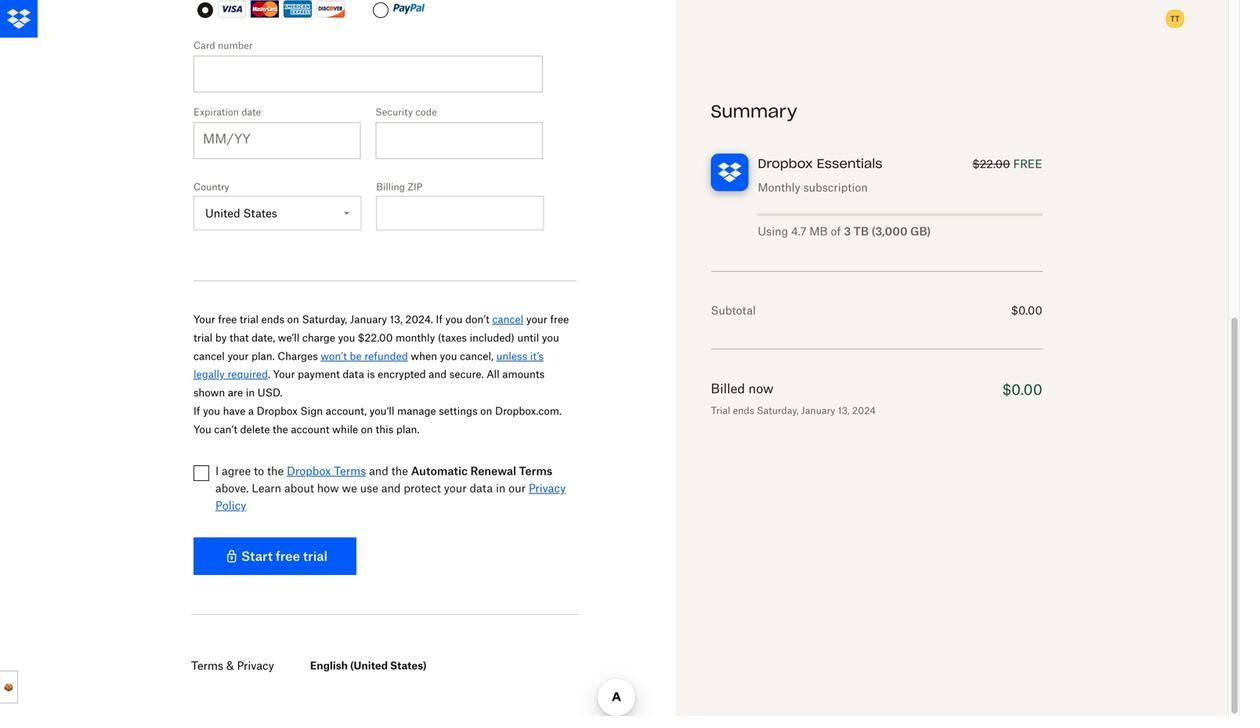 Task type: describe. For each thing, give the bounding box(es) containing it.
4.7
[[792, 225, 807, 238]]

start free trial button
[[194, 537, 357, 575]]

zip
[[408, 181, 423, 193]]

account,
[[326, 405, 367, 417]]

gb)
[[911, 225, 931, 238]]

is
[[367, 368, 375, 381]]

ends inside the summary list
[[733, 405, 755, 417]]

0 vertical spatial january
[[350, 313, 387, 326]]

be
[[350, 350, 362, 362]]

1 horizontal spatial terms
[[334, 464, 366, 478]]

cancel,
[[460, 350, 494, 362]]

your inside the 'i agree to the dropbox terms and the automatic renewal terms above. learn about how we use and protect your data in our'
[[444, 481, 467, 495]]

0 horizontal spatial ends
[[262, 313, 285, 326]]

discover image
[[317, 0, 345, 18]]

trial ends saturday, january 13, 2024
[[711, 405, 876, 417]]

dropbox.com.
[[495, 405, 562, 417]]

3
[[844, 225, 851, 238]]

dropbox terms link
[[287, 464, 366, 478]]

trial for your free trial by that date, we'll charge you $22.00 monthly (taxes included) until you cancel your plan. charges
[[194, 331, 213, 344]]

won't
[[321, 350, 347, 362]]

country
[[194, 181, 229, 193]]

delete
[[240, 423, 270, 436]]

plan. inside your free trial by that date, we'll charge you $22.00 monthly (taxes included) until you cancel your plan. charges
[[252, 350, 275, 362]]

$22.00 free
[[973, 157, 1043, 170]]

unless
[[496, 350, 528, 362]]

0 horizontal spatial your
[[228, 350, 249, 362]]

learn
[[252, 481, 281, 495]]

when
[[411, 350, 437, 362]]

can't
[[214, 423, 238, 436]]

sign
[[300, 405, 323, 417]]

date,
[[252, 331, 275, 344]]

you'll
[[370, 405, 395, 417]]

2024.
[[405, 313, 433, 326]]

start free trial
[[241, 548, 328, 564]]

included)
[[470, 331, 515, 344]]

this
[[376, 423, 394, 436]]

free for start
[[276, 548, 300, 564]]

mastercard image
[[251, 0, 279, 18]]

settings
[[439, 405, 478, 417]]

your inside . your payment data is encrypted and secure. all amounts shown are in usd. if you have a dropbox sign account, you'll manage settings on dropbox.com. you can't delete the account while on this plan.
[[273, 368, 295, 381]]

in inside . your payment data is encrypted and secure. all amounts shown are in usd. if you have a dropbox sign account, you'll manage settings on dropbox.com. you can't delete the account while on this plan.
[[246, 386, 255, 399]]

are
[[228, 386, 243, 399]]

dropbox inside the 'i agree to the dropbox terms and the automatic renewal terms above. learn about how we use and protect your data in our'
[[287, 464, 331, 478]]

data inside the 'i agree to the dropbox terms and the automatic renewal terms above. learn about how we use and protect your data in our'
[[470, 481, 493, 495]]

summary
[[711, 100, 798, 122]]

english (united states) button
[[306, 659, 431, 673]]

payment
[[298, 368, 340, 381]]

0 vertical spatial $0.00
[[1012, 304, 1043, 317]]

protect
[[404, 481, 441, 495]]

privacy policy link
[[216, 481, 566, 512]]

tb
[[854, 225, 869, 238]]

to
[[254, 464, 264, 478]]

using
[[758, 225, 789, 238]]

summary list
[[711, 100, 1043, 419]]

0 vertical spatial your
[[194, 313, 215, 326]]

your free trial by that date, we'll charge you $22.00 monthly (taxes included) until you cancel your plan. charges
[[194, 313, 569, 362]]

&
[[226, 659, 234, 672]]

won't be refunded link
[[321, 350, 408, 362]]

(united
[[350, 661, 388, 671]]

trial for your free trial ends on saturday, january 13, 2024. if you don't cancel
[[240, 313, 259, 326]]

shown
[[194, 386, 225, 399]]

trial for start free trial
[[303, 548, 328, 564]]

free
[[1014, 157, 1043, 170]]

2 vertical spatial and
[[381, 481, 401, 495]]

0 vertical spatial cancel
[[492, 313, 524, 326]]

data inside . your payment data is encrypted and secure. all amounts shown are in usd. if you have a dropbox sign account, you'll manage settings on dropbox.com. you can't delete the account while on this plan.
[[343, 368, 364, 381]]

1 vertical spatial on
[[481, 405, 493, 417]]

charges
[[278, 350, 318, 362]]

2024
[[853, 405, 876, 417]]

billing zip
[[376, 181, 423, 193]]

by
[[215, 331, 227, 344]]

free for your
[[218, 313, 237, 326]]

essentials
[[817, 156, 883, 172]]

plan. inside . your payment data is encrypted and secure. all amounts shown are in usd. if you have a dropbox sign account, you'll manage settings on dropbox.com. you can't delete the account while on this plan.
[[396, 423, 420, 436]]

now
[[749, 381, 774, 396]]

have
[[223, 405, 246, 417]]

legally
[[194, 368, 225, 381]]

paypal image
[[393, 3, 425, 15]]

use
[[360, 481, 379, 495]]

using 4.7 mb of 3 tb (3,000 gb)
[[758, 225, 931, 238]]

unless it's legally required link
[[194, 350, 544, 381]]

dropbox inside the summary list
[[758, 156, 813, 172]]

saturday, inside the summary list
[[757, 405, 799, 417]]

start
[[241, 548, 273, 564]]

charge
[[302, 331, 335, 344]]

you right until
[[542, 331, 559, 344]]

cancel link
[[492, 313, 524, 326]]

usd.
[[258, 386, 283, 399]]

you
[[194, 423, 211, 436]]

the right to
[[267, 464, 284, 478]]

unless it's legally required
[[194, 350, 544, 381]]

if inside . your payment data is encrypted and secure. all amounts shown are in usd. if you have a dropbox sign account, you'll manage settings on dropbox.com. you can't delete the account while on this plan.
[[194, 405, 200, 417]]

. your payment data is encrypted and secure. all amounts shown are in usd. if you have a dropbox sign account, you'll manage settings on dropbox.com. you can't delete the account while on this plan.
[[194, 368, 562, 436]]

of
[[831, 225, 841, 238]]

your free trial ends on saturday, january 13, 2024. if you don't cancel
[[194, 313, 524, 326]]

.
[[268, 368, 271, 381]]

dropbox essentials
[[758, 156, 883, 172]]

in inside the 'i agree to the dropbox terms and the automatic renewal terms above. learn about how we use and protect your data in our'
[[496, 481, 506, 495]]

free for your
[[550, 313, 569, 326]]

policy
[[216, 499, 246, 512]]

amounts
[[503, 368, 545, 381]]

terms & privacy
[[191, 659, 274, 672]]

that
[[230, 331, 249, 344]]



Task type: locate. For each thing, give the bounding box(es) containing it.
and down when
[[429, 368, 447, 381]]

1 vertical spatial if
[[194, 405, 200, 417]]

data left is
[[343, 368, 364, 381]]

data down renewal
[[470, 481, 493, 495]]

1 horizontal spatial data
[[470, 481, 493, 495]]

2 horizontal spatial free
[[550, 313, 569, 326]]

you down (taxes
[[440, 350, 457, 362]]

automatic
[[411, 464, 468, 478]]

you up be
[[338, 331, 355, 344]]

13, left the 2024.
[[390, 313, 403, 326]]

0 vertical spatial in
[[246, 386, 255, 399]]

we
[[342, 481, 357, 495]]

0 vertical spatial if
[[436, 313, 443, 326]]

our
[[509, 481, 526, 495]]

0 vertical spatial plan.
[[252, 350, 275, 362]]

you inside . your payment data is encrypted and secure. all amounts shown are in usd. if you have a dropbox sign account, you'll manage settings on dropbox.com. you can't delete the account while on this plan.
[[203, 405, 220, 417]]

amex image
[[284, 0, 312, 18]]

visa image
[[218, 0, 246, 18]]

plan. down date, on the left of page
[[252, 350, 275, 362]]

all
[[487, 368, 500, 381]]

0 vertical spatial ends
[[262, 313, 285, 326]]

in left the our
[[496, 481, 506, 495]]

privacy right the our
[[529, 481, 566, 495]]

(taxes
[[438, 331, 467, 344]]

1 vertical spatial your
[[273, 368, 295, 381]]

0 vertical spatial privacy
[[529, 481, 566, 495]]

1 horizontal spatial your
[[273, 368, 295, 381]]

trial inside your free trial by that date, we'll charge you $22.00 monthly (taxes included) until you cancel your plan. charges
[[194, 331, 213, 344]]

2 vertical spatial on
[[361, 423, 373, 436]]

and inside . your payment data is encrypted and secure. all amounts shown are in usd. if you have a dropbox sign account, you'll manage settings on dropbox.com. you can't delete the account while on this plan.
[[429, 368, 447, 381]]

saturday, up charge
[[302, 313, 347, 326]]

monthly subscription
[[758, 181, 868, 194]]

a
[[248, 405, 254, 417]]

billing
[[376, 181, 405, 193]]

$22.00 inside the summary list
[[973, 157, 1011, 170]]

required
[[228, 368, 268, 381]]

$22.00 up refunded
[[358, 331, 393, 344]]

trial left by
[[194, 331, 213, 344]]

2 horizontal spatial terms
[[519, 464, 553, 478]]

$22.00
[[973, 157, 1011, 170], [358, 331, 393, 344]]

refunded
[[365, 350, 408, 362]]

2 vertical spatial dropbox
[[287, 464, 331, 478]]

if right the 2024.
[[436, 313, 443, 326]]

in right are
[[246, 386, 255, 399]]

renewal
[[471, 464, 517, 478]]

1 horizontal spatial your
[[444, 481, 467, 495]]

billed now
[[711, 381, 774, 396]]

13, inside the summary list
[[838, 405, 850, 417]]

1 vertical spatial $22.00
[[358, 331, 393, 344]]

0 horizontal spatial cancel
[[194, 350, 225, 362]]

saturday, down now
[[757, 405, 799, 417]]

0 horizontal spatial data
[[343, 368, 364, 381]]

1 vertical spatial cancel
[[194, 350, 225, 362]]

cancel
[[492, 313, 524, 326], [194, 350, 225, 362]]

2 horizontal spatial your
[[527, 313, 548, 326]]

free
[[218, 313, 237, 326], [550, 313, 569, 326], [276, 548, 300, 564]]

trial right start on the bottom left
[[303, 548, 328, 564]]

1 vertical spatial in
[[496, 481, 506, 495]]

subtotal
[[711, 304, 756, 317]]

0 vertical spatial data
[[343, 368, 364, 381]]

0 vertical spatial saturday,
[[302, 313, 347, 326]]

it's
[[530, 350, 544, 362]]

13, left 2024
[[838, 405, 850, 417]]

dropbox inside . your payment data is encrypted and secure. all amounts shown are in usd. if you have a dropbox sign account, you'll manage settings on dropbox.com. you can't delete the account while on this plan.
[[257, 405, 298, 417]]

1 horizontal spatial january
[[801, 405, 836, 417]]

dropbox down the usd.
[[257, 405, 298, 417]]

won't be refunded when you cancel,
[[321, 350, 496, 362]]

0 vertical spatial your
[[527, 313, 548, 326]]

on up we'll
[[287, 313, 299, 326]]

0 horizontal spatial $22.00
[[358, 331, 393, 344]]

0 vertical spatial trial
[[240, 313, 259, 326]]

on right 'settings'
[[481, 405, 493, 417]]

2 vertical spatial your
[[444, 481, 467, 495]]

monthly
[[396, 331, 435, 344]]

dropbox up about in the left bottom of the page
[[287, 464, 331, 478]]

0 horizontal spatial plan.
[[252, 350, 275, 362]]

january inside the summary list
[[801, 405, 836, 417]]

your
[[194, 313, 215, 326], [273, 368, 295, 381]]

option group
[[191, 0, 579, 38]]

privacy right &
[[237, 659, 274, 672]]

trial
[[711, 405, 731, 417]]

and for terms
[[369, 464, 389, 478]]

0 vertical spatial dropbox
[[758, 156, 813, 172]]

the right delete
[[273, 423, 288, 436]]

encrypted
[[378, 368, 426, 381]]

terms left &
[[191, 659, 223, 672]]

0 horizontal spatial free
[[218, 313, 237, 326]]

0 horizontal spatial if
[[194, 405, 200, 417]]

you down the shown
[[203, 405, 220, 417]]

the
[[273, 423, 288, 436], [267, 464, 284, 478], [392, 464, 408, 478]]

above.
[[216, 481, 249, 495]]

None radio
[[197, 2, 213, 18], [373, 2, 389, 18], [197, 2, 213, 18], [373, 2, 389, 18]]

1 horizontal spatial if
[[436, 313, 443, 326]]

dropbox up monthly at the right top of page
[[758, 156, 813, 172]]

don't
[[466, 313, 490, 326]]

1 horizontal spatial in
[[496, 481, 506, 495]]

$22.00 left "free"
[[973, 157, 1011, 170]]

1 vertical spatial trial
[[194, 331, 213, 344]]

13,
[[390, 313, 403, 326], [838, 405, 850, 417]]

1 horizontal spatial cancel
[[492, 313, 524, 326]]

about
[[284, 481, 314, 495]]

if
[[436, 313, 443, 326], [194, 405, 200, 417]]

0 horizontal spatial 13,
[[390, 313, 403, 326]]

privacy inside the privacy policy
[[529, 481, 566, 495]]

ends
[[262, 313, 285, 326], [733, 405, 755, 417]]

1 vertical spatial your
[[228, 350, 249, 362]]

your up by
[[194, 313, 215, 326]]

and right use
[[381, 481, 401, 495]]

$0.00
[[1012, 304, 1043, 317], [1003, 381, 1043, 398]]

1 horizontal spatial 13,
[[838, 405, 850, 417]]

terms up the our
[[519, 464, 553, 478]]

english
[[310, 661, 348, 671]]

privacy policy
[[216, 481, 566, 512]]

january left 2024
[[801, 405, 836, 417]]

0 horizontal spatial privacy
[[237, 659, 274, 672]]

free inside button
[[276, 548, 300, 564]]

your down automatic
[[444, 481, 467, 495]]

while
[[332, 423, 358, 436]]

subscription
[[804, 181, 868, 194]]

2 horizontal spatial trial
[[303, 548, 328, 564]]

1 horizontal spatial ends
[[733, 405, 755, 417]]

1 vertical spatial data
[[470, 481, 493, 495]]

terms & privacy link
[[191, 654, 274, 677]]

billed
[[711, 381, 745, 396]]

1 horizontal spatial $22.00
[[973, 157, 1011, 170]]

2 vertical spatial trial
[[303, 548, 328, 564]]

2 horizontal spatial on
[[481, 405, 493, 417]]

plan. down 'manage'
[[396, 423, 420, 436]]

english (united states)
[[310, 661, 427, 671]]

cancel up included)
[[492, 313, 524, 326]]

manage
[[397, 405, 436, 417]]

the inside . your payment data is encrypted and secure. all amounts shown are in usd. if you have a dropbox sign account, you'll manage settings on dropbox.com. you can't delete the account while on this plan.
[[273, 423, 288, 436]]

the up the privacy policy
[[392, 464, 408, 478]]

1 horizontal spatial privacy
[[529, 481, 566, 495]]

your down that
[[228, 350, 249, 362]]

how
[[317, 481, 339, 495]]

on left this
[[361, 423, 373, 436]]

trial inside button
[[303, 548, 328, 564]]

i
[[216, 464, 219, 478]]

0 vertical spatial on
[[287, 313, 299, 326]]

1 vertical spatial privacy
[[237, 659, 274, 672]]

free right cancel link
[[550, 313, 569, 326]]

0 horizontal spatial saturday,
[[302, 313, 347, 326]]

1 vertical spatial and
[[369, 464, 389, 478]]

we'll
[[278, 331, 300, 344]]

your right .
[[273, 368, 295, 381]]

plan.
[[252, 350, 275, 362], [396, 423, 420, 436]]

terms up we
[[334, 464, 366, 478]]

mb
[[810, 225, 828, 238]]

1 vertical spatial 13,
[[838, 405, 850, 417]]

0 horizontal spatial trial
[[194, 331, 213, 344]]

on
[[287, 313, 299, 326], [481, 405, 493, 417], [361, 423, 373, 436]]

and up use
[[369, 464, 389, 478]]

1 horizontal spatial on
[[361, 423, 373, 436]]

progress bar inside the summary list
[[758, 213, 1043, 216]]

0 horizontal spatial your
[[194, 313, 215, 326]]

january up won't be refunded link
[[350, 313, 387, 326]]

until
[[518, 331, 539, 344]]

you up (taxes
[[446, 313, 463, 326]]

free inside your free trial by that date, we'll charge you $22.00 monthly (taxes included) until you cancel your plan. charges
[[550, 313, 569, 326]]

1 vertical spatial dropbox
[[257, 405, 298, 417]]

0 vertical spatial $22.00
[[973, 157, 1011, 170]]

1 horizontal spatial free
[[276, 548, 300, 564]]

Billing ZIP text field
[[376, 196, 544, 230]]

0 horizontal spatial in
[[246, 386, 255, 399]]

tt
[[1171, 14, 1180, 24]]

1 vertical spatial january
[[801, 405, 836, 417]]

ends down billed now at the bottom of page
[[733, 405, 755, 417]]

0 horizontal spatial terms
[[191, 659, 223, 672]]

1 horizontal spatial plan.
[[396, 423, 420, 436]]

1 horizontal spatial trial
[[240, 313, 259, 326]]

trial up that
[[240, 313, 259, 326]]

1 vertical spatial $0.00
[[1003, 381, 1043, 398]]

free up by
[[218, 313, 237, 326]]

1 horizontal spatial saturday,
[[757, 405, 799, 417]]

terms inside the terms & privacy link
[[191, 659, 223, 672]]

1 vertical spatial saturday,
[[757, 405, 799, 417]]

0 vertical spatial 13,
[[390, 313, 403, 326]]

if up you
[[194, 405, 200, 417]]

1 vertical spatial plan.
[[396, 423, 420, 436]]

and
[[429, 368, 447, 381], [369, 464, 389, 478], [381, 481, 401, 495]]

and for encrypted
[[429, 368, 447, 381]]

0 horizontal spatial on
[[287, 313, 299, 326]]

1 vertical spatial ends
[[733, 405, 755, 417]]

data
[[343, 368, 364, 381], [470, 481, 493, 495]]

free right start on the bottom left
[[276, 548, 300, 564]]

$22.00 inside your free trial by that date, we'll charge you $22.00 monthly (taxes included) until you cancel your plan. charges
[[358, 331, 393, 344]]

ends up date, on the left of page
[[262, 313, 285, 326]]

trial
[[240, 313, 259, 326], [194, 331, 213, 344], [303, 548, 328, 564]]

cancel inside your free trial by that date, we'll charge you $22.00 monthly (taxes included) until you cancel your plan. charges
[[194, 350, 225, 362]]

0 horizontal spatial january
[[350, 313, 387, 326]]

dropbox
[[758, 156, 813, 172], [257, 405, 298, 417], [287, 464, 331, 478]]

progress bar
[[758, 213, 1043, 216]]

cancel up legally on the left bottom of page
[[194, 350, 225, 362]]

states)
[[390, 661, 427, 671]]

tt button
[[1163, 6, 1188, 31]]

0 vertical spatial and
[[429, 368, 447, 381]]

agree
[[222, 464, 251, 478]]

your
[[527, 313, 548, 326], [228, 350, 249, 362], [444, 481, 467, 495]]

account
[[291, 423, 330, 436]]

your up until
[[527, 313, 548, 326]]



Task type: vqa. For each thing, say whether or not it's contained in the screenshot.
ALL FILES
no



